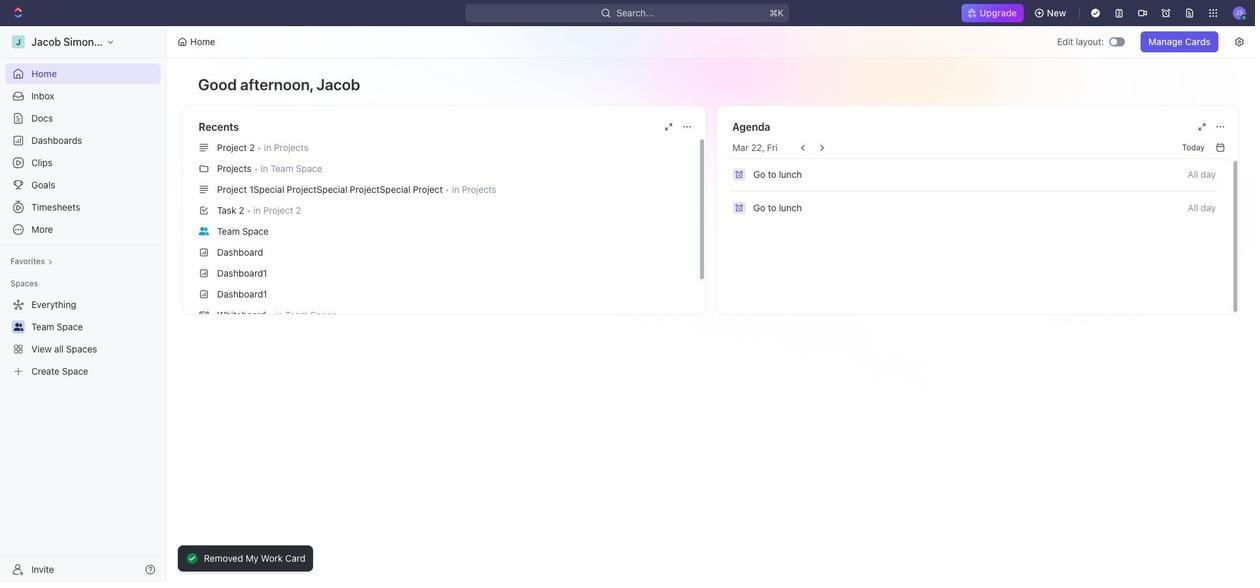 Task type: vqa. For each thing, say whether or not it's contained in the screenshot.
Home
no



Task type: describe. For each thing, give the bounding box(es) containing it.
tree inside sidebar navigation
[[5, 294, 161, 382]]

user group image
[[13, 323, 23, 331]]

jacob simon's workspace, , element
[[12, 35, 25, 48]]



Task type: locate. For each thing, give the bounding box(es) containing it.
sidebar navigation
[[0, 26, 169, 582]]

user group image
[[199, 227, 209, 235]]

tree
[[5, 294, 161, 382]]



